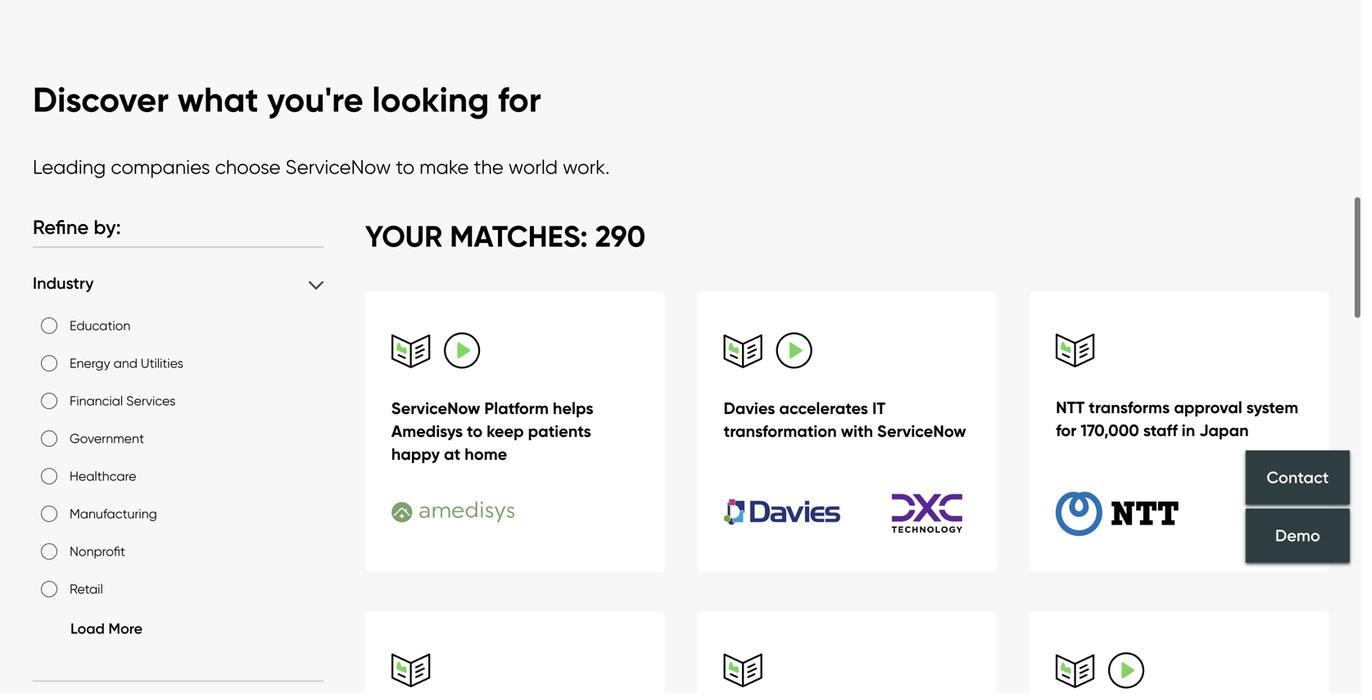 Task type: vqa. For each thing, say whether or not it's contained in the screenshot.
rightmost a
no



Task type: describe. For each thing, give the bounding box(es) containing it.
energy and utilities
[[70, 355, 183, 371]]

financial services option
[[41, 393, 57, 410]]

discover
[[33, 78, 169, 122]]

refine by:
[[33, 215, 121, 239]]

ntt
[[1056, 398, 1085, 418]]

healthcare
[[70, 469, 136, 485]]

to for amedisys
[[467, 421, 483, 442]]

servicenow inside davies accelerates it transformation with servicenow
[[877, 421, 966, 442]]

refine
[[33, 215, 89, 239]]

platform
[[484, 398, 549, 419]]

amedisys image
[[391, 487, 514, 538]]

retail option
[[41, 582, 57, 598]]

utilities
[[141, 355, 183, 371]]

energy
[[70, 355, 110, 371]]

amedisys
[[391, 421, 463, 442]]

the
[[474, 155, 504, 179]]

you're
[[267, 78, 363, 122]]

industry button
[[33, 273, 323, 294]]

your matches: 290
[[365, 218, 646, 255]]

leading
[[33, 155, 106, 179]]

servicenow inside servicenow platform helps amedisys to keep patients happy at home
[[391, 398, 480, 419]]

happy
[[391, 444, 440, 465]]

energy and utilities option
[[41, 355, 57, 372]]

education
[[70, 318, 130, 334]]

patients
[[528, 421, 591, 442]]

for for ntt transforms approval system for 170,000 staff in japan
[[1056, 420, 1077, 441]]

your
[[365, 218, 443, 255]]

ntt group image
[[1056, 487, 1179, 538]]

transforms
[[1089, 398, 1170, 418]]

nonprofit
[[70, 544, 125, 560]]

choose
[[215, 155, 281, 179]]

approval
[[1174, 398, 1243, 418]]

in
[[1182, 420, 1195, 441]]



Task type: locate. For each thing, give the bounding box(es) containing it.
healthcare option
[[41, 469, 57, 485]]

home
[[465, 444, 507, 465]]

0 vertical spatial to
[[396, 155, 415, 179]]

system
[[1247, 398, 1299, 418]]

davies accelerates it transformation with servicenow
[[724, 398, 966, 442]]

for up world
[[498, 78, 541, 122]]

industry
[[33, 273, 94, 294]]

load more button
[[41, 617, 142, 642]]

to inside servicenow platform helps amedisys to keep patients happy at home
[[467, 421, 483, 442]]

financial services
[[70, 393, 176, 409]]

to up home
[[467, 421, 483, 442]]

accelerates
[[779, 398, 868, 419]]

matches:
[[450, 218, 588, 255]]

to
[[396, 155, 415, 179], [467, 421, 483, 442]]

staff
[[1143, 420, 1178, 441]]

world
[[509, 155, 558, 179]]

discover what you're looking for
[[33, 78, 541, 122]]

170,000
[[1081, 420, 1139, 441]]

servicenow up amedisys
[[391, 398, 480, 419]]

servicenow platform helps amedisys to keep patients happy at home
[[391, 398, 594, 465]]

to for servicenow
[[396, 155, 415, 179]]

manufacturing
[[70, 506, 157, 522]]

290
[[595, 218, 646, 255]]

financial
[[70, 393, 123, 409]]

manufacturing option
[[41, 506, 57, 523]]

load more
[[70, 620, 142, 639]]

servicenow down it
[[877, 421, 966, 442]]

for
[[498, 78, 541, 122], [1056, 420, 1077, 441]]

with
[[841, 421, 873, 442]]

servicenow down you're
[[286, 155, 391, 179]]

ntt transforms approval system for 170,000 staff in japan
[[1056, 398, 1299, 441]]

transformation
[[724, 421, 837, 442]]

and
[[114, 355, 138, 371]]

1 horizontal spatial for
[[1056, 420, 1077, 441]]

work.
[[563, 155, 610, 179]]

0 vertical spatial for
[[498, 78, 541, 122]]

0 horizontal spatial davies image
[[724, 488, 841, 537]]

services
[[126, 393, 176, 409]]

japan
[[1199, 420, 1249, 441]]

0 horizontal spatial to
[[396, 155, 415, 179]]

more
[[108, 620, 142, 639]]

what
[[177, 78, 259, 122]]

to left make
[[396, 155, 415, 179]]

1 davies image from the left
[[724, 488, 841, 537]]

nonprofit option
[[41, 544, 57, 560]]

davies
[[724, 398, 775, 419]]

0 horizontal spatial for
[[498, 78, 541, 122]]

it
[[872, 398, 886, 419]]

at
[[444, 444, 460, 465]]

1 horizontal spatial davies image
[[847, 488, 964, 537]]

2 vertical spatial servicenow
[[877, 421, 966, 442]]

by:
[[94, 215, 121, 239]]

0 vertical spatial servicenow
[[286, 155, 391, 179]]

make
[[420, 155, 469, 179]]

for for discover what you're looking for
[[498, 78, 541, 122]]

1 vertical spatial to
[[467, 421, 483, 442]]

load
[[70, 620, 105, 639]]

government option
[[41, 431, 57, 447]]

leading companies choose servicenow to make the world work.
[[33, 155, 610, 179]]

helps
[[553, 398, 594, 419]]

for inside ntt transforms approval system for 170,000 staff in japan
[[1056, 420, 1077, 441]]

keep
[[487, 421, 524, 442]]

for down the ntt
[[1056, 420, 1077, 441]]

1 horizontal spatial to
[[467, 421, 483, 442]]

education option
[[41, 318, 57, 334]]

retail
[[70, 582, 103, 598]]

government
[[70, 431, 144, 447]]

companies
[[111, 155, 210, 179]]

2 davies image from the left
[[847, 488, 964, 537]]

1 vertical spatial servicenow
[[391, 398, 480, 419]]

servicenow
[[286, 155, 391, 179], [391, 398, 480, 419], [877, 421, 966, 442]]

looking
[[372, 78, 489, 122]]

1 vertical spatial for
[[1056, 420, 1077, 441]]

davies image
[[724, 488, 841, 537], [847, 488, 964, 537]]



